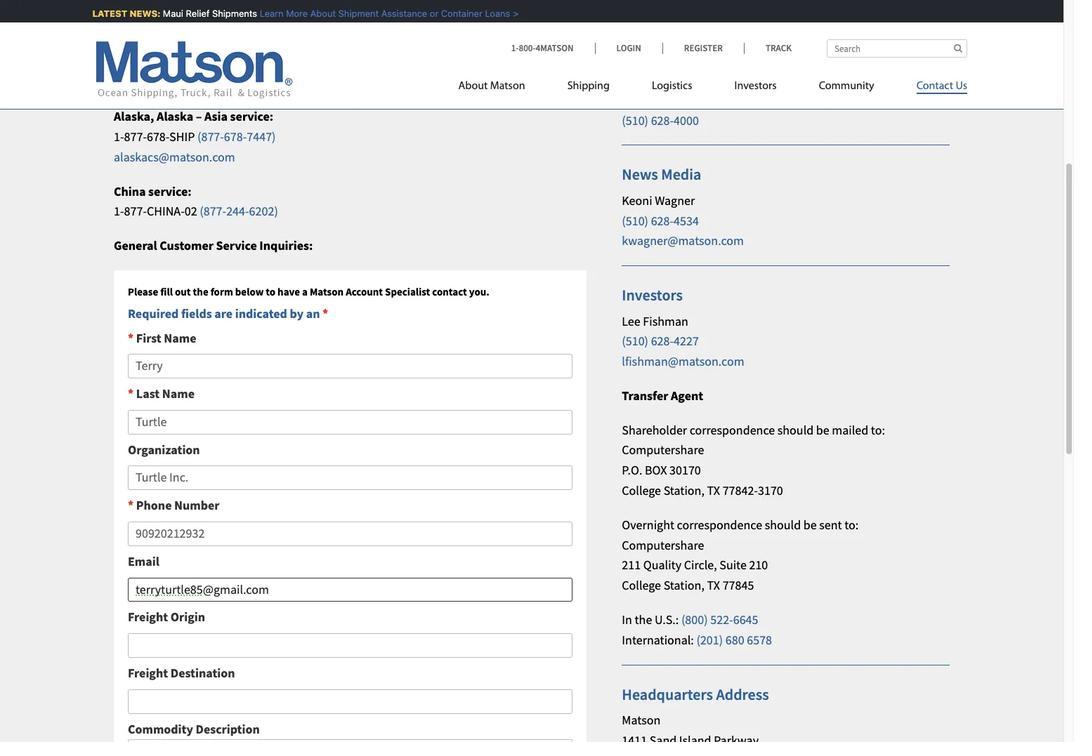 Task type: locate. For each thing, give the bounding box(es) containing it.
1 vertical spatial correspondence
[[677, 517, 762, 533]]

keoni
[[622, 192, 652, 208]]

2 628- from the top
[[651, 213, 674, 229]]

college
[[622, 483, 661, 499], [622, 578, 661, 594]]

0 vertical spatial college
[[622, 483, 661, 499]]

1 vertical spatial computershare
[[622, 537, 704, 553]]

8766)
[[250, 54, 279, 70]]

the inside please fill out the form below to have a matson account specialist contact you. required fields are indicated by an *
[[193, 285, 208, 298]]

computershare inside 'shareholder correspondence should be mailed to: computershare p.o. box 30170 college station, tx 77842-3170'
[[622, 442, 704, 458]]

to: right sent
[[845, 517, 859, 533]]

0 horizontal spatial 800-
[[124, 54, 147, 70]]

name right last at the bottom left of page
[[162, 386, 195, 402]]

0 vertical spatial service
[[181, 6, 230, 26]]

0 horizontal spatial 4matson
[[147, 54, 198, 70]]

(510) 628-4534 link
[[622, 213, 699, 229]]

an
[[306, 306, 320, 322]]

6578
[[747, 632, 772, 648]]

sent
[[819, 517, 842, 533]]

1 freight from the top
[[128, 609, 168, 626]]

1 vertical spatial service
[[216, 238, 257, 254]]

2 horizontal spatial matson
[[622, 712, 661, 729]]

1 vertical spatial about
[[458, 81, 488, 92]]

(800-
[[201, 54, 227, 70]]

general for customer
[[114, 238, 157, 254]]

name for * first name
[[164, 330, 196, 346]]

name down fields
[[164, 330, 196, 346]]

correspondence inside 'shareholder correspondence should be mailed to: computershare p.o. box 30170 college station, tx 77842-3170'
[[690, 422, 775, 438]]

shareholder
[[622, 422, 687, 438]]

0 vertical spatial investors
[[734, 81, 777, 92]]

should inside overnight correspondence should be sent to: computershare 211 quality circle, suite 210 college station, tx 77845
[[765, 517, 801, 533]]

name
[[164, 330, 196, 346], [162, 386, 195, 402]]

computershare up quality
[[622, 537, 704, 553]]

0 vertical spatial computershare
[[622, 442, 704, 458]]

2 tx from the top
[[707, 578, 720, 594]]

matson inside please fill out the form below to have a matson account specialist contact you. required fields are indicated by an *
[[310, 285, 344, 298]]

station, down '30170'
[[664, 483, 705, 499]]

correspondence down agent
[[690, 422, 775, 438]]

to: inside overnight correspondence should be sent to: computershare 211 quality circle, suite 210 college station, tx 77845
[[845, 517, 859, 533]]

800- down "hawaii,"
[[124, 54, 147, 70]]

678-
[[147, 129, 169, 145], [224, 129, 247, 145]]

customer down 02
[[160, 238, 214, 254]]

to: for shareholder correspondence should be mailed to: computershare p.o. box 30170 college station, tx 77842-3170
[[871, 422, 885, 438]]

628- for 4000
[[651, 112, 674, 128]]

628- down fishman
[[651, 333, 674, 349]]

specialist
[[385, 285, 430, 298]]

contact
[[432, 285, 467, 298]]

1 vertical spatial 877-
[[124, 203, 147, 219]]

college inside 'shareholder correspondence should be mailed to: computershare p.o. box 30170 college station, tx 77842-3170'
[[622, 483, 661, 499]]

0 vertical spatial service:
[[261, 34, 304, 50]]

0 horizontal spatial the
[[193, 285, 208, 298]]

be inside 'shareholder correspondence should be mailed to: computershare p.o. box 30170 college station, tx 77842-3170'
[[816, 422, 829, 438]]

877- inside alaska, alaska – asia service: 1-877-678-ship (877-678-7447) alaskacs@matson.com
[[124, 129, 147, 145]]

lee
[[622, 313, 640, 329]]

about
[[304, 8, 330, 19], [458, 81, 488, 92]]

should down 3170
[[765, 517, 801, 533]]

name for * last name
[[162, 386, 195, 402]]

3 628- from the top
[[651, 333, 674, 349]]

1 computershare from the top
[[622, 442, 704, 458]]

inquiries:
[[259, 238, 313, 254]]

(510) down lee
[[622, 333, 648, 349]]

1 vertical spatial matson
[[310, 285, 344, 298]]

0 vertical spatial (877-
[[197, 129, 224, 145]]

4matson
[[536, 42, 574, 54], [147, 54, 198, 70]]

wagner
[[655, 192, 695, 208]]

02
[[185, 203, 197, 219]]

0 vertical spatial name
[[164, 330, 196, 346]]

* left the phone
[[128, 498, 134, 514]]

* for last name
[[128, 386, 134, 402]]

1 horizontal spatial matson
[[490, 81, 525, 92]]

4matson up shipping
[[536, 42, 574, 54]]

Search search field
[[827, 39, 967, 58]]

investors up fishman
[[622, 285, 683, 305]]

college down 211
[[622, 578, 661, 594]]

877- inside china service: 1-877-china-02 (877-244-6202)
[[124, 203, 147, 219]]

1 vertical spatial investors
[[622, 285, 683, 305]]

1 vertical spatial should
[[765, 517, 801, 533]]

alaska, alaska – asia service: 1-877-678-ship (877-678-7447) alaskacs@matson.com
[[114, 108, 276, 165]]

2 (510) from the top
[[622, 213, 648, 229]]

1 horizontal spatial the
[[635, 612, 652, 628]]

1 877- from the top
[[124, 129, 147, 145]]

1 horizontal spatial 800-
[[519, 42, 536, 54]]

628- inside keoni wagner (510) 628-4534 kwagner@matson.com
[[651, 213, 674, 229]]

station, down circle,
[[664, 578, 705, 594]]

service: up the 7447)
[[230, 108, 273, 124]]

1- down "hawaii,"
[[114, 54, 124, 70]]

news
[[622, 165, 658, 184]]

service down 244-
[[216, 238, 257, 254]]

(800)
[[681, 612, 708, 628]]

2 freight from the top
[[128, 665, 168, 681]]

investors down 'track' link
[[734, 81, 777, 92]]

0 vertical spatial be
[[816, 422, 829, 438]]

(510) for corporate
[[622, 112, 648, 128]]

1 tx from the top
[[707, 483, 720, 499]]

station, inside overnight correspondence should be sent to: computershare 211 quality circle, suite 210 college station, tx 77845
[[664, 578, 705, 594]]

(510) for lee
[[622, 333, 648, 349]]

to: inside 'shareholder correspondence should be mailed to: computershare p.o. box 30170 college station, tx 77842-3170'
[[871, 422, 885, 438]]

matson right a
[[310, 285, 344, 298]]

about inside about matson link
[[458, 81, 488, 92]]

800- inside hawaii, guam, micronesia service: 1-800-4matson (800-462-8766) customerservice@matson.com
[[124, 54, 147, 70]]

service: up the 8766)
[[261, 34, 304, 50]]

news:
[[124, 8, 155, 19]]

(877- right 02
[[200, 203, 226, 219]]

0 vertical spatial to:
[[871, 422, 885, 438]]

shipping link
[[546, 74, 631, 103]]

2 vertical spatial service:
[[148, 183, 192, 199]]

1 vertical spatial college
[[622, 578, 661, 594]]

tx left 77842- at right bottom
[[707, 483, 720, 499]]

mailed
[[832, 422, 868, 438]]

search image
[[954, 44, 962, 53]]

2 station, from the top
[[664, 578, 705, 594]]

(510) down the corporate
[[622, 112, 648, 128]]

0 vertical spatial 877-
[[124, 129, 147, 145]]

alaska,
[[114, 108, 154, 124]]

1 vertical spatial the
[[635, 612, 652, 628]]

general up (excluding
[[622, 42, 674, 62]]

678- up alaskacs@matson.com at the top left of page
[[147, 129, 169, 145]]

you.
[[469, 285, 490, 298]]

china-
[[147, 203, 185, 219]]

are
[[215, 306, 233, 322]]

None search field
[[827, 39, 967, 58]]

micronesia
[[198, 34, 258, 50]]

1- down the china
[[114, 203, 124, 219]]

1 station, from the top
[[664, 483, 705, 499]]

77845
[[723, 578, 754, 594]]

1- inside china service: 1-877-china-02 (877-244-6202)
[[114, 203, 124, 219]]

1 college from the top
[[622, 483, 661, 499]]

to
[[266, 285, 275, 298]]

the right out
[[193, 285, 208, 298]]

correspondence down 77842- at right bottom
[[677, 517, 762, 533]]

p.o.
[[622, 462, 642, 479]]

0 vertical spatial about
[[304, 8, 330, 19]]

be left mailed
[[816, 422, 829, 438]]

628- down wagner
[[651, 213, 674, 229]]

1 vertical spatial station,
[[664, 578, 705, 594]]

4534
[[674, 213, 699, 229]]

* left last at the bottom left of page
[[128, 386, 134, 402]]

0 horizontal spatial matson
[[310, 285, 344, 298]]

commodity description
[[128, 721, 260, 737]]

the right in
[[635, 612, 652, 628]]

be for sent
[[803, 517, 817, 533]]

relief
[[180, 8, 204, 19]]

freight
[[128, 609, 168, 626], [128, 665, 168, 681]]

877- down alaska,
[[124, 129, 147, 145]]

service:
[[261, 34, 304, 50], [230, 108, 273, 124], [148, 183, 192, 199]]

* right an
[[322, 306, 328, 322]]

628- inside lee fishman (510) 628-4227 lfishman@matson.com
[[651, 333, 674, 349]]

0 vertical spatial should
[[778, 422, 814, 438]]

below
[[235, 285, 264, 298]]

None text field
[[128, 354, 573, 379], [128, 410, 573, 435], [128, 522, 573, 546], [128, 634, 573, 658], [128, 690, 573, 714], [128, 740, 573, 743], [128, 354, 573, 379], [128, 410, 573, 435], [128, 522, 573, 546], [128, 634, 573, 658], [128, 690, 573, 714], [128, 740, 573, 743]]

(510)
[[622, 112, 648, 128], [622, 213, 648, 229], [622, 333, 648, 349]]

should
[[778, 422, 814, 438], [765, 517, 801, 533]]

1 vertical spatial name
[[162, 386, 195, 402]]

>
[[507, 8, 512, 19]]

(510) inside keoni wagner (510) 628-4534 kwagner@matson.com
[[622, 213, 648, 229]]

tx down circle,
[[707, 578, 720, 594]]

loans
[[479, 8, 504, 19]]

1- inside hawaii, guam, micronesia service: 1-800-4matson (800-462-8766) customerservice@matson.com
[[114, 54, 124, 70]]

matson
[[490, 81, 525, 92], [310, 285, 344, 298], [622, 712, 661, 729]]

1- down >
[[511, 42, 519, 54]]

lee fishman (510) 628-4227 lfishman@matson.com
[[622, 313, 744, 370]]

1 vertical spatial 628-
[[651, 213, 674, 229]]

general down china-
[[114, 238, 157, 254]]

4matson down guam,
[[147, 54, 198, 70]]

should for sent
[[765, 517, 801, 533]]

0 vertical spatial tx
[[707, 483, 720, 499]]

3 (510) from the top
[[622, 333, 648, 349]]

last
[[136, 386, 160, 402]]

to: right mailed
[[871, 422, 885, 438]]

should inside 'shareholder correspondence should be mailed to: computershare p.o. box 30170 college station, tx 77842-3170'
[[778, 422, 814, 438]]

1 horizontal spatial to:
[[871, 422, 885, 438]]

0 horizontal spatial 678-
[[147, 129, 169, 145]]

(510) inside corporate office (510) 628-4000
[[622, 112, 648, 128]]

1 horizontal spatial about
[[458, 81, 488, 92]]

1 (510) from the top
[[622, 112, 648, 128]]

tx
[[707, 483, 720, 499], [707, 578, 720, 594]]

matson down "headquarters"
[[622, 712, 661, 729]]

to: for overnight correspondence should be sent to: computershare 211 quality circle, suite 210 college station, tx 77845
[[845, 517, 859, 533]]

the
[[193, 285, 208, 298], [635, 612, 652, 628]]

learn
[[254, 8, 278, 19]]

customer up "hawaii,"
[[114, 6, 178, 26]]

service up micronesia on the left of the page
[[181, 6, 230, 26]]

service: up china-
[[148, 183, 192, 199]]

1- down alaska,
[[114, 129, 124, 145]]

contact us
[[917, 81, 967, 92]]

the inside the in the u.s.: (800) 522-6645 international: (201) 680 6578
[[635, 612, 652, 628]]

0 vertical spatial correspondence
[[690, 422, 775, 438]]

in
[[622, 612, 632, 628]]

first
[[136, 330, 161, 346]]

2 877- from the top
[[124, 203, 147, 219]]

freight left origin
[[128, 609, 168, 626]]

general inside general information (excluding customer service inquiries)
[[622, 42, 674, 62]]

shipments
[[206, 8, 251, 19]]

800- up about matson link
[[519, 42, 536, 54]]

1 horizontal spatial general
[[622, 42, 674, 62]]

(800) 522-6645 link
[[681, 612, 758, 628]]

0 vertical spatial (510)
[[622, 112, 648, 128]]

0 horizontal spatial general
[[114, 238, 157, 254]]

(877- down asia on the left
[[197, 129, 224, 145]]

(201)
[[696, 632, 723, 648]]

30170
[[670, 462, 701, 479]]

1 628- from the top
[[651, 112, 674, 128]]

matson down 1-800-4matson
[[490, 81, 525, 92]]

correspondence inside overnight correspondence should be sent to: computershare 211 quality circle, suite 210 college station, tx 77845
[[677, 517, 762, 533]]

(510) down keoni
[[622, 213, 648, 229]]

learn more about shipment assistance or container loans > link
[[254, 8, 512, 19]]

should left mailed
[[778, 422, 814, 438]]

0 vertical spatial matson
[[490, 81, 525, 92]]

628- inside corporate office (510) 628-4000
[[651, 112, 674, 128]]

(510) inside lee fishman (510) 628-4227 lfishman@matson.com
[[622, 333, 648, 349]]

2 vertical spatial 628-
[[651, 333, 674, 349]]

1 horizontal spatial investors
[[734, 81, 777, 92]]

1 vertical spatial (510)
[[622, 213, 648, 229]]

877- down the china
[[124, 203, 147, 219]]

freight for freight destination
[[128, 665, 168, 681]]

678- down asia on the left
[[224, 129, 247, 145]]

form
[[211, 285, 233, 298]]

news media
[[622, 165, 701, 184]]

0 vertical spatial 628-
[[651, 112, 674, 128]]

computershare up box
[[622, 442, 704, 458]]

* phone number
[[128, 498, 220, 514]]

4000
[[674, 112, 699, 128]]

2 computershare from the top
[[622, 537, 704, 553]]

service: inside china service: 1-877-china-02 (877-244-6202)
[[148, 183, 192, 199]]

service
[[181, 6, 230, 26], [216, 238, 257, 254]]

1 vertical spatial general
[[114, 238, 157, 254]]

1 horizontal spatial 678-
[[224, 129, 247, 145]]

77842-
[[723, 483, 758, 499]]

be inside overnight correspondence should be sent to: computershare 211 quality circle, suite 210 college station, tx 77845
[[803, 517, 817, 533]]

0 vertical spatial station,
[[664, 483, 705, 499]]

0 vertical spatial freight
[[128, 609, 168, 626]]

1-
[[511, 42, 519, 54], [114, 54, 124, 70], [114, 129, 124, 145], [114, 203, 124, 219]]

correspondence
[[690, 422, 775, 438], [677, 517, 762, 533]]

0 horizontal spatial investors
[[622, 285, 683, 305]]

computershare inside overnight correspondence should be sent to: computershare 211 quality circle, suite 210 college station, tx 77845
[[622, 537, 704, 553]]

college down the "p.o."
[[622, 483, 661, 499]]

1 vertical spatial be
[[803, 517, 817, 533]]

(excluding
[[622, 68, 680, 84]]

0 vertical spatial general
[[622, 42, 674, 62]]

2 college from the top
[[622, 578, 661, 594]]

0 vertical spatial the
[[193, 285, 208, 298]]

freight left the destination
[[128, 665, 168, 681]]

1 horizontal spatial 4matson
[[536, 42, 574, 54]]

community link
[[798, 74, 895, 103]]

(510) 628-4227 link
[[622, 333, 699, 349]]

1 vertical spatial freight
[[128, 665, 168, 681]]

0 horizontal spatial to:
[[845, 517, 859, 533]]

1 vertical spatial tx
[[707, 578, 720, 594]]

* left first
[[128, 330, 134, 346]]

2 vertical spatial (510)
[[622, 333, 648, 349]]

628- down the corporate
[[651, 112, 674, 128]]

1 vertical spatial to:
[[845, 517, 859, 533]]

1- inside alaska, alaska – asia service: 1-877-678-ship (877-678-7447) alaskacs@matson.com
[[114, 129, 124, 145]]

customer service center
[[114, 6, 277, 26]]

1 vertical spatial (877-
[[200, 203, 226, 219]]

210
[[749, 557, 768, 574]]

1 vertical spatial service:
[[230, 108, 273, 124]]

be left sent
[[803, 517, 817, 533]]

tx inside overnight correspondence should be sent to: computershare 211 quality circle, suite 210 college station, tx 77845
[[707, 578, 720, 594]]

fields
[[181, 306, 212, 322]]

0 vertical spatial customer
[[114, 6, 178, 26]]



Task type: describe. For each thing, give the bounding box(es) containing it.
1-800-4matson
[[511, 42, 574, 54]]

logistics
[[652, 81, 692, 92]]

shipping
[[567, 81, 610, 92]]

628- for 4534
[[651, 213, 674, 229]]

correspondence for circle,
[[677, 517, 762, 533]]

a
[[302, 285, 308, 298]]

address
[[716, 685, 769, 704]]

quality
[[643, 557, 681, 574]]

please
[[128, 285, 158, 298]]

211
[[622, 557, 641, 574]]

(877- inside china service: 1-877-china-02 (877-244-6202)
[[200, 203, 226, 219]]

circle,
[[684, 557, 717, 574]]

container
[[435, 8, 477, 19]]

more
[[280, 8, 302, 19]]

commodity
[[128, 721, 193, 737]]

6645
[[733, 612, 758, 628]]

–
[[196, 108, 202, 124]]

1-800-4matson link
[[511, 42, 595, 54]]

u.s.:
[[655, 612, 679, 628]]

about matson link
[[458, 74, 546, 103]]

information
[[677, 42, 756, 62]]

service: inside alaska, alaska – asia service: 1-877-678-ship (877-678-7447) alaskacs@matson.com
[[230, 108, 273, 124]]

alaska
[[157, 108, 193, 124]]

suite
[[720, 557, 747, 574]]

china
[[114, 183, 146, 199]]

* for phone number
[[128, 498, 134, 514]]

corporate office (510) 628-4000
[[622, 92, 708, 128]]

by
[[290, 306, 304, 322]]

628- for 4227
[[651, 333, 674, 349]]

station, inside 'shareholder correspondence should be mailed to: computershare p.o. box 30170 college station, tx 77842-3170'
[[664, 483, 705, 499]]

assistance
[[375, 8, 421, 19]]

3170
[[758, 483, 783, 499]]

(510) for keoni
[[622, 213, 648, 229]]

(877-244-6202) link
[[200, 203, 278, 219]]

office
[[677, 92, 708, 108]]

hawaii, guam, micronesia service: 1-800-4matson (800-462-8766) customerservice@matson.com
[[114, 34, 304, 90]]

2 vertical spatial matson
[[622, 712, 661, 729]]

login
[[616, 42, 641, 54]]

overnight correspondence should be sent to: computershare 211 quality circle, suite 210 college station, tx 77845
[[622, 517, 859, 594]]

should for mailed
[[778, 422, 814, 438]]

general customer service inquiries:
[[114, 238, 313, 254]]

track
[[766, 42, 792, 54]]

alaskacs@matson.com link
[[114, 149, 235, 165]]

computershare for quality
[[622, 537, 704, 553]]

kwagner@matson.com link
[[622, 233, 744, 249]]

transfer agent
[[622, 388, 703, 404]]

be for mailed
[[816, 422, 829, 438]]

center
[[233, 6, 277, 26]]

us
[[956, 81, 967, 92]]

4matson inside hawaii, guam, micronesia service: 1-800-4matson (800-462-8766) customerservice@matson.com
[[147, 54, 198, 70]]

* last name
[[128, 386, 195, 402]]

customerservice@matson.com link
[[114, 74, 277, 90]]

destination
[[171, 665, 235, 681]]

lfishman@matson.com link
[[622, 353, 744, 370]]

(510) 628-4000 link
[[622, 112, 699, 128]]

inquiries)
[[780, 68, 833, 84]]

6202)
[[249, 203, 278, 219]]

* for first name
[[128, 330, 134, 346]]

contact
[[917, 81, 953, 92]]

agent
[[671, 388, 703, 404]]

top menu navigation
[[458, 74, 967, 103]]

correspondence for 30170
[[690, 422, 775, 438]]

4227
[[674, 333, 699, 349]]

* inside please fill out the form below to have a matson account specialist contact you. required fields are indicated by an *
[[322, 306, 328, 322]]

blue matson logo with ocean, shipping, truck, rail and logistics written beneath it. image
[[96, 41, 293, 99]]

origin
[[171, 609, 205, 626]]

0 horizontal spatial about
[[304, 8, 330, 19]]

customerservice@matson.com
[[114, 74, 277, 90]]

required
[[128, 306, 179, 322]]

fishman
[[643, 313, 688, 329]]

alaskacs@matson.com
[[114, 149, 235, 165]]

headquarters
[[622, 685, 713, 704]]

Organization text field
[[128, 466, 573, 491]]

indicated
[[235, 306, 287, 322]]

tx inside 'shareholder correspondence should be mailed to: computershare p.o. box 30170 college station, tx 77842-3170'
[[707, 483, 720, 499]]

1 vertical spatial customer
[[160, 238, 214, 254]]

investors link
[[713, 74, 798, 103]]

Commodity Description text field
[[128, 578, 573, 602]]

out
[[175, 285, 191, 298]]

overnight
[[622, 517, 674, 533]]

guam,
[[159, 34, 195, 50]]

462-
[[227, 54, 250, 70]]

number
[[174, 498, 220, 514]]

(877- inside alaska, alaska – asia service: 1-877-678-ship (877-678-7447) alaskacs@matson.com
[[197, 129, 224, 145]]

investors inside investors link
[[734, 81, 777, 92]]

244-
[[226, 203, 249, 219]]

account
[[346, 285, 383, 298]]

service
[[738, 68, 777, 84]]

general for information
[[622, 42, 674, 62]]

ship
[[169, 129, 195, 145]]

freight for freight origin
[[128, 609, 168, 626]]

matson inside top menu navigation
[[490, 81, 525, 92]]

hawaii,
[[114, 34, 156, 50]]

fill
[[160, 285, 173, 298]]

general information (excluding customer service inquiries)
[[622, 42, 833, 84]]

computershare for box
[[622, 442, 704, 458]]

register
[[684, 42, 723, 54]]

corporate
[[622, 92, 675, 108]]

maui
[[157, 8, 177, 19]]

1 678- from the left
[[147, 129, 169, 145]]

about matson
[[458, 81, 525, 92]]

2 678- from the left
[[224, 129, 247, 145]]

522-
[[710, 612, 733, 628]]

kwagner@matson.com
[[622, 233, 744, 249]]

freight origin
[[128, 609, 205, 626]]

international:
[[622, 632, 694, 648]]

logistics link
[[631, 74, 713, 103]]

track link
[[744, 42, 792, 54]]

service: inside hawaii, guam, micronesia service: 1-800-4matson (800-462-8766) customerservice@matson.com
[[261, 34, 304, 50]]

college inside overnight correspondence should be sent to: computershare 211 quality circle, suite 210 college station, tx 77845
[[622, 578, 661, 594]]



Task type: vqa. For each thing, say whether or not it's contained in the screenshot.
PO Management Link
no



